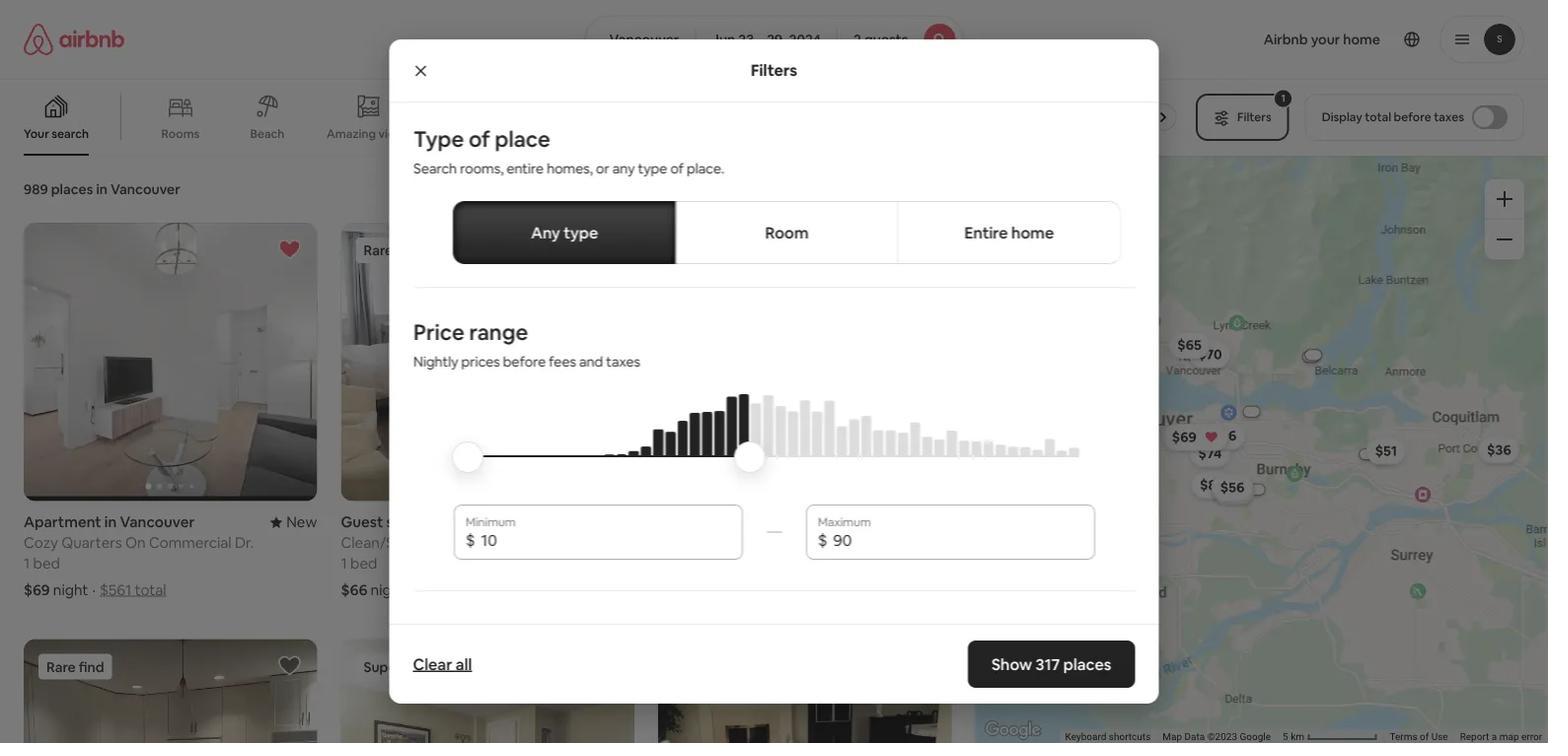 Task type: vqa. For each thing, say whether or not it's contained in the screenshot.
Amazing to the right
yes



Task type: locate. For each thing, give the bounding box(es) containing it.
1 inside the '1 queen bed $65 night · $506 total'
[[658, 555, 664, 574]]

1 bed $66 night · $526 total
[[341, 555, 486, 601]]

before right display
[[1394, 110, 1431, 125]]

0 horizontal spatial of
[[468, 125, 490, 153]]

new place to stay image
[[271, 513, 317, 532]]

map data ©2023 google
[[1163, 732, 1271, 744]]

1 vertical spatial rooms
[[413, 622, 483, 650]]

taxes inside display total before taxes button
[[1434, 110, 1464, 125]]

before left the fees
[[503, 353, 545, 371]]

in for 989
[[96, 181, 108, 198]]

$65 button
[[1168, 332, 1210, 359]]

any type button
[[452, 201, 676, 264]]

places
[[51, 181, 93, 198], [1063, 655, 1112, 675]]

None search field
[[585, 16, 963, 63]]

all
[[456, 655, 472, 675]]

$66
[[1211, 427, 1236, 445], [341, 581, 367, 601]]

0 horizontal spatial taxes
[[606, 353, 640, 371]]

–
[[757, 31, 764, 48]]

1 night from the left
[[53, 581, 88, 601]]

zoom out image
[[1497, 232, 1513, 248]]

amazing for amazing pools
[[442, 126, 491, 142]]

in right suite
[[424, 513, 436, 532]]

night left $561
[[53, 581, 88, 601]]

profile element
[[987, 0, 1525, 79]]

report a map error
[[1460, 732, 1542, 744]]

add to wishlist: guest suite in vancouver image
[[595, 238, 619, 261]]

jun 23 – 29, 2024 button
[[695, 16, 838, 63]]

1 horizontal spatial type
[[637, 160, 667, 178]]

$65 down "queen"
[[658, 581, 684, 601]]

1 down the cozy
[[24, 555, 30, 574]]

apartment
[[24, 513, 101, 532]]

before inside button
[[1394, 110, 1431, 125]]

countryside
[[1108, 126, 1177, 142]]

of for type
[[468, 125, 490, 153]]

1 horizontal spatial $
[[818, 530, 827, 550]]

fees
[[548, 353, 576, 371]]

· inside the '1 queen bed $65 night · $506 total'
[[726, 581, 730, 601]]

views
[[378, 126, 410, 141]]

0 horizontal spatial $69
[[24, 581, 50, 601]]

your search
[[24, 126, 89, 142]]

km
[[1291, 732, 1304, 744]]

places right 989 on the top left of the page
[[51, 181, 93, 198]]

amazing for amazing views
[[327, 126, 376, 141]]

error
[[1521, 732, 1542, 744]]

0 horizontal spatial night
[[53, 581, 88, 601]]

2 · from the left
[[410, 581, 413, 601]]

1 horizontal spatial bed
[[350, 555, 377, 574]]

range
[[469, 318, 528, 346]]

0 horizontal spatial bed
[[33, 555, 60, 574]]

0 horizontal spatial places
[[51, 181, 93, 198]]

and left beds
[[488, 622, 526, 650]]

rooms,
[[460, 160, 503, 178]]

0 vertical spatial $65
[[1177, 336, 1201, 354]]

$ text field
[[481, 531, 731, 550]]

apartment in vancouver cozy quarters on commercial dr. 1 bed $69 night · $561 total
[[24, 513, 254, 601]]

show 317 places link
[[968, 641, 1135, 689]]

2 bed from the left
[[350, 555, 377, 574]]

rooms and beds
[[413, 622, 582, 650]]

amazing views
[[327, 126, 410, 141]]

total right $526
[[454, 581, 486, 601]]

2 horizontal spatial night
[[687, 581, 722, 601]]

new
[[286, 513, 317, 532]]

map
[[1163, 732, 1182, 744]]

amazing
[[327, 126, 376, 141], [442, 126, 491, 142]]

night left $526
[[371, 581, 406, 601]]

none search field containing vancouver
[[585, 16, 963, 63]]

1 left "queen"
[[658, 555, 664, 574]]

dr.
[[235, 534, 254, 553]]

0 vertical spatial places
[[51, 181, 93, 198]]

0 vertical spatial type
[[637, 160, 667, 178]]

vancouver inside the apartment in vancouver cozy quarters on commercial dr. 1 bed $69 night · $561 total
[[120, 513, 195, 532]]

1 inside the "1 bed $66 night · $526 total"
[[341, 555, 347, 574]]

$65 inside the '1 queen bed $65 night · $506 total'
[[658, 581, 684, 601]]

0 vertical spatial of
[[468, 125, 490, 153]]

clear all
[[413, 655, 472, 675]]

total right $506
[[771, 581, 803, 601]]

and inside price range nightly prices before fees and taxes
[[579, 353, 603, 371]]

google image
[[980, 718, 1045, 744]]

1 horizontal spatial ·
[[410, 581, 413, 601]]

bed inside the apartment in vancouver cozy quarters on commercial dr. 1 bed $69 night · $561 total
[[33, 555, 60, 574]]

$ text field
[[833, 531, 1083, 550]]

0 horizontal spatial $
[[465, 530, 475, 550]]

· left $526
[[410, 581, 413, 601]]

1 vertical spatial $65
[[658, 581, 684, 601]]

0 vertical spatial rooms
[[161, 126, 200, 142]]

night down "queen"
[[687, 581, 722, 601]]

tab list
[[452, 201, 1120, 264]]

46% of stays are available in the price range you selected. image
[[469, 395, 1079, 513]]

total right $561
[[135, 581, 166, 601]]

1 bed from the left
[[33, 555, 60, 574]]

show 317 places
[[992, 655, 1112, 675]]

0 horizontal spatial rooms
[[161, 126, 200, 142]]

$506 total button
[[734, 581, 803, 601]]

1 horizontal spatial $65
[[1177, 336, 1201, 354]]

0 horizontal spatial $66
[[341, 581, 367, 601]]

1 horizontal spatial amazing
[[442, 126, 491, 142]]

vancouver button
[[585, 16, 696, 63]]

rooms inside group
[[161, 126, 200, 142]]

of left use
[[1420, 732, 1429, 744]]

in for guest
[[424, 513, 436, 532]]

bed down the cozy
[[33, 555, 60, 574]]

total inside the '1 queen bed $65 night · $506 total'
[[771, 581, 803, 601]]

total
[[1365, 110, 1391, 125], [135, 581, 166, 601], [454, 581, 486, 601], [771, 581, 803, 601]]

in up quarters
[[104, 513, 117, 532]]

$56
[[1220, 479, 1244, 497], [1221, 483, 1246, 500]]

5 km button
[[1277, 730, 1384, 744]]

total right display
[[1365, 110, 1391, 125]]

$ for $ text field
[[818, 530, 827, 550]]

0 horizontal spatial amazing
[[327, 126, 376, 141]]

of left place.
[[670, 160, 683, 178]]

on
[[125, 534, 146, 553]]

rooms left beach
[[161, 126, 200, 142]]

in right 989 on the top left of the page
[[96, 181, 108, 198]]

1 vertical spatial and
[[488, 622, 526, 650]]

data
[[1185, 732, 1205, 744]]

place.
[[686, 160, 724, 178]]

0 vertical spatial taxes
[[1434, 110, 1464, 125]]

before inside price range nightly prices before fees and taxes
[[503, 353, 545, 371]]

$79 button
[[1107, 571, 1149, 599]]

0 horizontal spatial ·
[[92, 581, 96, 601]]

group
[[0, 79, 1184, 156], [24, 223, 317, 502], [341, 223, 634, 502], [658, 223, 952, 502], [24, 640, 317, 744], [341, 640, 634, 744], [658, 640, 952, 744]]

5
[[1283, 732, 1288, 744]]

©2023
[[1207, 732, 1237, 744]]

taxes
[[1434, 110, 1464, 125], [606, 353, 640, 371]]

bed inside the '1 queen bed $65 night · $506 total'
[[714, 555, 741, 574]]

bed down guest
[[350, 555, 377, 574]]

1 horizontal spatial rooms
[[413, 622, 483, 650]]

2 night from the left
[[371, 581, 406, 601]]

price range nightly prices before fees and taxes
[[413, 318, 640, 371]]

bed up $506
[[714, 555, 741, 574]]

rooms for rooms and beds
[[413, 622, 483, 650]]

1 down guest
[[341, 555, 347, 574]]

1 horizontal spatial and
[[579, 353, 603, 371]]

$69
[[1172, 429, 1197, 447], [24, 581, 50, 601]]

suite
[[386, 513, 420, 532]]

remove from wishlist: apartment in vancouver image
[[278, 238, 301, 261]]

or
[[596, 160, 609, 178]]

$51 button
[[1366, 438, 1406, 465]]

2 horizontal spatial of
[[1420, 732, 1429, 744]]

0 vertical spatial $69
[[1172, 429, 1197, 447]]

2 horizontal spatial bed
[[714, 555, 741, 574]]

1 horizontal spatial $66
[[1211, 427, 1236, 445]]

1 vertical spatial taxes
[[606, 353, 640, 371]]

1 down profile element
[[1281, 92, 1286, 105]]

2 $ from the left
[[818, 530, 827, 550]]

1 horizontal spatial $69
[[1172, 429, 1197, 447]]

1 horizontal spatial places
[[1063, 655, 1112, 675]]

1 horizontal spatial night
[[371, 581, 406, 601]]

1 inside the apartment in vancouver cozy quarters on commercial dr. 1 bed $69 night · $561 total
[[24, 555, 30, 574]]

type
[[637, 160, 667, 178], [563, 223, 598, 243]]

nightly
[[413, 353, 458, 371]]

of
[[468, 125, 490, 153], [670, 160, 683, 178], [1420, 732, 1429, 744]]

entire home button
[[897, 201, 1120, 264]]

2024
[[789, 31, 821, 48]]

$69 left $74 in the bottom right of the page
[[1172, 429, 1197, 447]]

room
[[765, 223, 808, 243]]

$36
[[1487, 441, 1511, 459]]

· left $561
[[92, 581, 96, 601]]

rooms inside "filters" dialog
[[413, 622, 483, 650]]

1 vertical spatial before
[[503, 353, 545, 371]]

1 for 1 bed $66 night · $526 total
[[341, 555, 347, 574]]

display total before taxes
[[1322, 110, 1464, 125]]

and right the fees
[[579, 353, 603, 371]]

your
[[24, 126, 49, 142]]

amazing left views
[[327, 126, 376, 141]]

0 vertical spatial and
[[579, 353, 603, 371]]

3 night from the left
[[687, 581, 722, 601]]

1 vertical spatial $69
[[24, 581, 50, 601]]

3 bed from the left
[[714, 555, 741, 574]]

1 horizontal spatial before
[[1394, 110, 1431, 125]]

· left $506
[[726, 581, 730, 601]]

·
[[92, 581, 96, 601], [410, 581, 413, 601], [726, 581, 730, 601]]

cozy
[[24, 534, 58, 553]]

0 horizontal spatial and
[[488, 622, 526, 650]]

price
[[413, 318, 464, 346]]

$70 button
[[1189, 341, 1231, 369]]

$
[[465, 530, 475, 550], [818, 530, 827, 550]]

0 vertical spatial $66
[[1211, 427, 1236, 445]]

1 vertical spatial $66
[[341, 581, 367, 601]]

night inside the apartment in vancouver cozy quarters on commercial dr. 1 bed $69 night · $561 total
[[53, 581, 88, 601]]

0 horizontal spatial before
[[503, 353, 545, 371]]

and
[[579, 353, 603, 371], [488, 622, 526, 650]]

1 $ from the left
[[465, 530, 475, 550]]

terms of use link
[[1390, 732, 1448, 744]]

$69 down the cozy
[[24, 581, 50, 601]]

1 horizontal spatial taxes
[[1434, 110, 1464, 125]]

2 guests
[[854, 31, 908, 48]]

$65 inside $65 $70
[[1177, 336, 1201, 354]]

clear
[[413, 655, 452, 675]]

display total before taxes button
[[1305, 94, 1524, 141]]

queen
[[668, 555, 711, 574]]

1 for 1
[[1281, 92, 1286, 105]]

home
[[1011, 223, 1054, 243]]

tab list containing any type
[[452, 201, 1120, 264]]

vancouver
[[609, 31, 679, 48], [110, 181, 180, 198], [120, 513, 195, 532], [439, 513, 514, 532]]

1 horizontal spatial of
[[670, 160, 683, 178]]

3 · from the left
[[726, 581, 730, 601]]

amazing up rooms,
[[442, 126, 491, 142]]

2 vertical spatial of
[[1420, 732, 1429, 744]]

type inside button
[[563, 223, 598, 243]]

0 vertical spatial before
[[1394, 110, 1431, 125]]

of for terms
[[1420, 732, 1429, 744]]

0 horizontal spatial type
[[563, 223, 598, 243]]

1 vertical spatial places
[[1063, 655, 1112, 675]]

$65 up "$69" button
[[1177, 336, 1201, 354]]

rooms up clear all
[[413, 622, 483, 650]]

1 vertical spatial type
[[563, 223, 598, 243]]

2 horizontal spatial ·
[[726, 581, 730, 601]]

places right 317
[[1063, 655, 1112, 675]]

before
[[1394, 110, 1431, 125], [503, 353, 545, 371]]

0 horizontal spatial $65
[[658, 581, 684, 601]]

beds
[[531, 622, 582, 650]]

1 · from the left
[[92, 581, 96, 601]]

of up rooms,
[[468, 125, 490, 153]]



Task type: describe. For each thing, give the bounding box(es) containing it.
$526 total button
[[417, 581, 486, 601]]

in inside the apartment in vancouver cozy quarters on commercial dr. 1 bed $69 night · $561 total
[[104, 513, 117, 532]]

· inside the "1 bed $66 night · $526 total"
[[410, 581, 413, 601]]

add to wishlist: guest suite in north vancouver image
[[278, 655, 301, 679]]

keyboard shortcuts button
[[1065, 731, 1151, 744]]

entire
[[506, 160, 543, 178]]

tab list inside "filters" dialog
[[452, 201, 1120, 264]]

$66 button
[[1203, 423, 1245, 450]]

$69 inside button
[[1172, 429, 1197, 447]]

2 guests button
[[837, 16, 963, 63]]

display
[[1322, 110, 1362, 125]]

any
[[530, 223, 560, 243]]

night inside the "1 bed $66 night · $526 total"
[[371, 581, 406, 601]]

use
[[1431, 732, 1448, 744]]

2
[[854, 31, 861, 48]]

$79
[[1116, 576, 1140, 594]]

search
[[413, 160, 457, 178]]

$69 inside the apartment in vancouver cozy quarters on commercial dr. 1 bed $69 night · $561 total
[[24, 581, 50, 601]]

total inside button
[[1365, 110, 1391, 125]]

$74
[[1198, 445, 1222, 463]]

entire home
[[964, 223, 1054, 243]]

$51
[[1375, 442, 1397, 460]]

homes,
[[546, 160, 593, 178]]

989
[[24, 181, 48, 198]]

taxes inside price range nightly prices before fees and taxes
[[606, 353, 640, 371]]

$506
[[734, 581, 768, 601]]

quarters
[[61, 534, 122, 553]]

report a map error link
[[1460, 732, 1542, 744]]

entire
[[964, 223, 1008, 243]]

type of place search rooms, entire homes, or any type of place.
[[413, 125, 724, 178]]

$561 total button
[[100, 581, 166, 601]]

room button
[[675, 201, 898, 264]]

total inside the apartment in vancouver cozy quarters on commercial dr. 1 bed $69 night · $561 total
[[135, 581, 166, 601]]

a
[[1492, 732, 1497, 744]]

place
[[494, 125, 550, 153]]

search
[[52, 126, 89, 142]]

1 vertical spatial of
[[670, 160, 683, 178]]

terms of use
[[1390, 732, 1448, 744]]

prices
[[461, 353, 500, 371]]

5 km
[[1283, 732, 1307, 744]]

317
[[1036, 655, 1060, 675]]

$66 inside the "1 bed $66 night · $526 total"
[[341, 581, 367, 601]]

type inside type of place search rooms, entire homes, or any type of place.
[[637, 160, 667, 178]]

keyboard
[[1065, 732, 1106, 744]]

type
[[413, 125, 463, 153]]

pools
[[494, 126, 524, 142]]

any type
[[530, 223, 598, 243]]

guest
[[341, 513, 383, 532]]

clear all button
[[403, 645, 482, 685]]

$74 button
[[1189, 440, 1231, 468]]

total inside the "1 bed $66 night · $526 total"
[[454, 581, 486, 601]]

$561
[[100, 581, 131, 601]]

any
[[612, 160, 634, 178]]

group containing amazing views
[[0, 79, 1184, 156]]

· inside the apartment in vancouver cozy quarters on commercial dr. 1 bed $69 night · $561 total
[[92, 581, 96, 601]]

$88 button
[[1191, 472, 1233, 499]]

1 for 1 queen bed $65 night · $506 total
[[658, 555, 664, 574]]

vancouver inside button
[[609, 31, 679, 48]]

jun
[[712, 31, 735, 48]]

rooms for rooms
[[161, 126, 200, 142]]

commercial
[[149, 534, 232, 553]]

places inside "filters" dialog
[[1063, 655, 1112, 675]]

amazing pools
[[442, 126, 524, 142]]

$88
[[1200, 477, 1225, 494]]

zoom in image
[[1497, 191, 1513, 207]]

filters
[[751, 60, 797, 80]]

keyboard shortcuts
[[1065, 732, 1151, 744]]

bed inside the "1 bed $66 night · $526 total"
[[350, 555, 377, 574]]

night inside the '1 queen bed $65 night · $506 total'
[[687, 581, 722, 601]]

jun 23 – 29, 2024
[[712, 31, 821, 48]]

$526
[[417, 581, 451, 601]]

add to wishlist: guesthouse in north vancouver image
[[912, 238, 936, 261]]

filters dialog
[[389, 39, 1159, 744]]

$65 $70
[[1177, 336, 1222, 364]]

989 places in vancouver
[[24, 181, 180, 198]]

guests
[[864, 31, 908, 48]]

shortcuts
[[1109, 732, 1151, 744]]

23
[[738, 31, 754, 48]]

google map
showing 29 stays. including 1 saved stay. region
[[975, 156, 1548, 744]]

guest suite in vancouver
[[341, 513, 514, 532]]

map
[[1499, 732, 1519, 744]]

show
[[992, 655, 1032, 675]]

$36 button
[[1478, 437, 1520, 464]]

$66 inside button
[[1211, 427, 1236, 445]]

$ for $ text box
[[465, 530, 475, 550]]

1 queen bed $65 night · $506 total
[[658, 555, 803, 601]]

beach
[[250, 126, 285, 142]]

29,
[[767, 31, 786, 48]]



